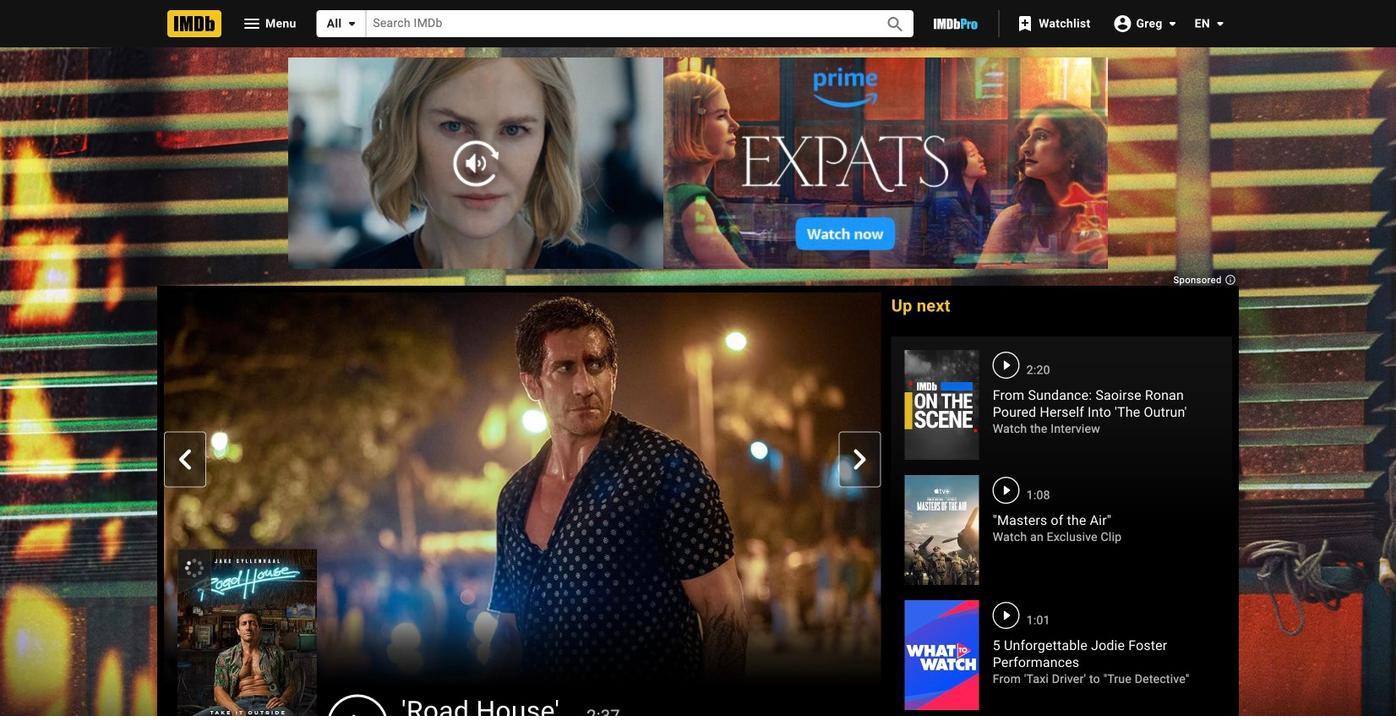 Task type: describe. For each thing, give the bounding box(es) containing it.
Search IMDb text field
[[366, 10, 867, 37]]

'road house' image
[[164, 292, 882, 696]]

chevron left inline image
[[175, 449, 195, 469]]

2 horizontal spatial arrow drop down image
[[1211, 14, 1231, 34]]

masters of the air image
[[905, 475, 980, 585]]

0 horizontal spatial arrow drop down image
[[342, 14, 362, 34]]

1 horizontal spatial arrow drop down image
[[1163, 13, 1183, 34]]

submit search image
[[886, 14, 906, 35]]

watchlist image
[[1016, 14, 1036, 34]]

menu image
[[242, 14, 262, 34]]

home image
[[167, 10, 222, 37]]



Task type: vqa. For each thing, say whether or not it's contained in the screenshot.
the at least 8 characters Password Field on the top
no



Task type: locate. For each thing, give the bounding box(es) containing it.
group
[[164, 292, 882, 716], [178, 549, 317, 716]]

chevron right inline image
[[850, 449, 871, 469]]

None field
[[366, 10, 867, 37]]

how saoirse ronan poured a bit of herself into 'the outrun' image
[[905, 350, 980, 460]]

account circle image
[[1113, 13, 1133, 34]]

'road house' element
[[164, 293, 882, 716]]

None search field
[[317, 10, 914, 37]]

5 unforgettable jodie foster performances image
[[905, 600, 980, 710]]

road house image
[[178, 549, 317, 716], [178, 549, 317, 716]]

arrow drop down image
[[1163, 13, 1183, 34], [342, 14, 362, 34], [1211, 14, 1231, 34]]



